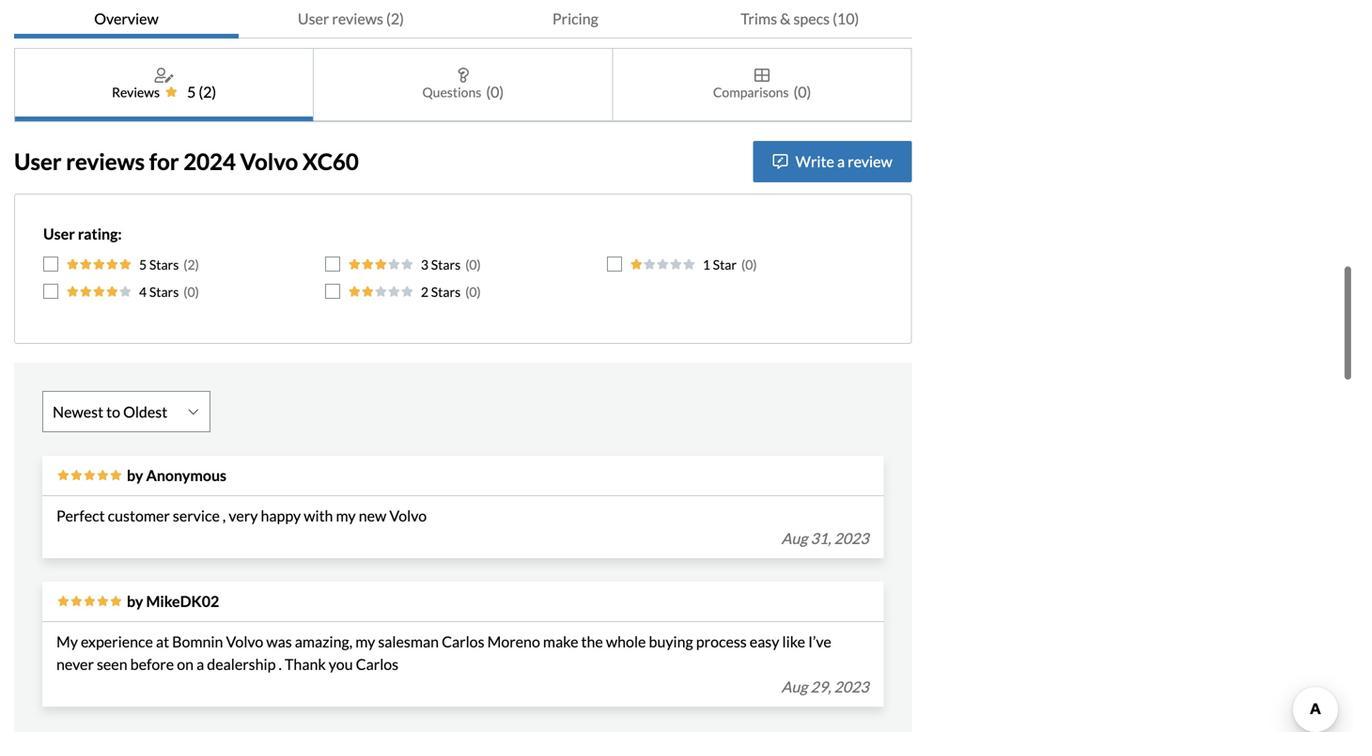 Task type: locate. For each thing, give the bounding box(es) containing it.
2 aug from the top
[[782, 678, 808, 696]]

) for 3 stars ( 0 )
[[477, 257, 481, 273]]

( for 5 stars
[[184, 257, 188, 273]]

(2)
[[386, 9, 404, 28], [199, 83, 216, 101]]

stars down the "3 stars ( 0 )"
[[431, 284, 461, 300]]

stars for 5 stars
[[149, 257, 179, 273]]

1 tab list from the top
[[14, 0, 912, 39]]

0 vertical spatial tab list
[[14, 0, 912, 39]]

0 vertical spatial my
[[336, 507, 356, 525]]

2 tab list from the top
[[14, 48, 912, 122]]

2 vertical spatial volvo
[[226, 633, 263, 651]]

) down the "3 stars ( 0 )"
[[477, 284, 481, 300]]

( down 5 stars ( 2 )
[[184, 284, 188, 300]]

,
[[223, 507, 226, 525]]

1 horizontal spatial a
[[837, 152, 845, 171]]

) up the 2 stars ( 0 )
[[477, 257, 481, 273]]

aug inside perfect customer service , very happy with my new volvo aug 31, 2023
[[782, 529, 808, 548]]

volvo for was
[[226, 633, 263, 651]]

1 (0) from the left
[[486, 83, 504, 101]]

4 stars ( 0 )
[[139, 284, 199, 300]]

0 vertical spatial a
[[837, 152, 845, 171]]

very
[[229, 507, 258, 525]]

reviews
[[332, 9, 383, 28], [66, 148, 145, 175]]

2023 right 31,
[[834, 529, 869, 548]]

by for by mikedk02
[[127, 592, 143, 611]]

) for 4 stars ( 0 )
[[195, 284, 199, 300]]

new
[[359, 507, 387, 525]]

a right write
[[837, 152, 845, 171]]

1 vertical spatial by
[[127, 592, 143, 611]]

5 up 4
[[139, 257, 147, 273]]

pricing
[[553, 9, 599, 28]]

( up 4 stars ( 0 )
[[184, 257, 188, 273]]

1 vertical spatial 2023
[[834, 678, 869, 696]]

amazing,
[[295, 633, 353, 651]]

user reviews (2)
[[298, 9, 404, 28]]

31,
[[811, 529, 831, 548]]

(0) for questions (0)
[[486, 83, 504, 101]]

my left new
[[336, 507, 356, 525]]

stars for 3 stars
[[431, 257, 461, 273]]

moreno
[[487, 633, 540, 651]]

perfect customer service , very happy with my new volvo aug 31, 2023
[[56, 507, 869, 548]]

2 down 3
[[421, 284, 429, 300]]

user for user reviews (2)
[[298, 9, 329, 28]]

by anonymous
[[127, 466, 227, 485]]

0 horizontal spatial 2
[[188, 257, 195, 273]]

(0)
[[486, 83, 504, 101], [794, 83, 812, 101]]

user
[[298, 9, 329, 28], [14, 148, 62, 175], [43, 225, 75, 243]]

by
[[127, 466, 143, 485], [127, 592, 143, 611]]

reviews inside tab
[[332, 9, 383, 28]]

by up customer
[[127, 466, 143, 485]]

5 for 5 (2)
[[187, 83, 196, 101]]

2 2023 from the top
[[834, 678, 869, 696]]

my inside perfect customer service , very happy with my new volvo aug 31, 2023
[[336, 507, 356, 525]]

stars right 3
[[431, 257, 461, 273]]

carlos left moreno in the left of the page
[[442, 633, 485, 651]]

trims & specs (10)
[[741, 9, 859, 28]]

) down 5 stars ( 2 )
[[195, 284, 199, 300]]

carlos right you
[[356, 655, 399, 674]]

1 horizontal spatial reviews
[[332, 9, 383, 28]]

&
[[780, 9, 791, 28]]

0 vertical spatial 2
[[188, 257, 195, 273]]

stars up 4 stars ( 0 )
[[149, 257, 179, 273]]

volvo up dealership
[[226, 633, 263, 651]]

1 horizontal spatial 5
[[187, 83, 196, 101]]

2 (0) from the left
[[794, 83, 812, 101]]

1 vertical spatial (2)
[[199, 83, 216, 101]]

aug
[[782, 529, 808, 548], [782, 678, 808, 696]]

overview
[[94, 9, 159, 28]]

0 horizontal spatial (2)
[[199, 83, 216, 101]]

3
[[421, 257, 429, 273]]

0 horizontal spatial carlos
[[356, 655, 399, 674]]

volvo inside my experience at bomnin volvo was amazing, my salesman carlos moreno make the whole buying process easy like i've never seen before on a dealership . thank you carlos aug 29, 2023
[[226, 633, 263, 651]]

2023 right the 29,
[[834, 678, 869, 696]]

( for 3 stars
[[465, 257, 469, 273]]

0 vertical spatial user
[[298, 9, 329, 28]]

1 vertical spatial a
[[197, 655, 204, 674]]

before
[[130, 655, 174, 674]]

)
[[195, 257, 199, 273], [477, 257, 481, 273], [753, 257, 757, 273], [195, 284, 199, 300], [477, 284, 481, 300]]

by up experience
[[127, 592, 143, 611]]

1 2023 from the top
[[834, 529, 869, 548]]

0 down the "3 stars ( 0 )"
[[469, 284, 477, 300]]

0 vertical spatial 2023
[[834, 529, 869, 548]]

0 for 4 stars ( 0 )
[[188, 284, 195, 300]]

trims & specs (10) tab
[[688, 0, 912, 39]]

2 by from the top
[[127, 592, 143, 611]]

volvo right new
[[389, 507, 427, 525]]

(0) right question icon at the top left
[[486, 83, 504, 101]]

i've
[[808, 633, 832, 651]]

1 vertical spatial reviews
[[66, 148, 145, 175]]

(0) right th large image
[[794, 83, 812, 101]]

1 horizontal spatial 2
[[421, 284, 429, 300]]

tab list
[[14, 0, 912, 39], [14, 48, 912, 122]]

reviews
[[112, 84, 160, 100]]

0 vertical spatial 5
[[187, 83, 196, 101]]

aug left the 29,
[[782, 678, 808, 696]]

questions
[[423, 84, 482, 100]]

volvo right 2024
[[240, 148, 298, 175]]

1 vertical spatial carlos
[[356, 655, 399, 674]]

0 vertical spatial carlos
[[442, 633, 485, 651]]

by mikedk02
[[127, 592, 219, 611]]

was
[[266, 633, 292, 651]]

0
[[469, 257, 477, 273], [746, 257, 753, 273], [188, 284, 195, 300], [469, 284, 477, 300]]

like
[[783, 633, 806, 651]]

dealership
[[207, 655, 276, 674]]

reviews count element
[[199, 81, 216, 103]]

2
[[188, 257, 195, 273], [421, 284, 429, 300]]

1 vertical spatial user
[[14, 148, 62, 175]]

0 vertical spatial aug
[[782, 529, 808, 548]]

volvo
[[240, 148, 298, 175], [389, 507, 427, 525], [226, 633, 263, 651]]

1 vertical spatial volvo
[[389, 507, 427, 525]]

carlos
[[442, 633, 485, 651], [356, 655, 399, 674]]

aug left 31,
[[782, 529, 808, 548]]

0 horizontal spatial (0)
[[486, 83, 504, 101]]

0 right star
[[746, 257, 753, 273]]

1 horizontal spatial (0)
[[794, 83, 812, 101]]

0 vertical spatial volvo
[[240, 148, 298, 175]]

rating:
[[78, 225, 122, 243]]

( up the 2 stars ( 0 )
[[465, 257, 469, 273]]

5
[[187, 83, 196, 101], [139, 257, 147, 273]]

0 horizontal spatial 5
[[139, 257, 147, 273]]

a right on at the bottom left of the page
[[197, 655, 204, 674]]

make
[[543, 633, 579, 651]]

2 vertical spatial user
[[43, 225, 75, 243]]

write
[[796, 152, 835, 171]]

0 up the 2 stars ( 0 )
[[469, 257, 477, 273]]

reviews for for
[[66, 148, 145, 175]]

1 vertical spatial my
[[355, 633, 375, 651]]

) up 4 stars ( 0 )
[[195, 257, 199, 273]]

my inside my experience at bomnin volvo was amazing, my salesman carlos moreno make the whole buying process easy like i've never seen before on a dealership . thank you carlos aug 29, 2023
[[355, 633, 375, 651]]

my
[[336, 507, 356, 525], [355, 633, 375, 651]]

) right star
[[753, 257, 757, 273]]

1 aug from the top
[[782, 529, 808, 548]]

buying
[[649, 633, 693, 651]]

specs
[[794, 9, 830, 28]]

1 vertical spatial 5
[[139, 257, 147, 273]]

1 by from the top
[[127, 466, 143, 485]]

0 horizontal spatial a
[[197, 655, 204, 674]]

a
[[837, 152, 845, 171], [197, 655, 204, 674]]

( right star
[[742, 257, 746, 273]]

1 vertical spatial tab list
[[14, 48, 912, 122]]

2 up 4 stars ( 0 )
[[188, 257, 195, 273]]

stars right 4
[[149, 284, 179, 300]]

5 for 5 stars ( 2 )
[[139, 257, 147, 273]]

1 vertical spatial 2
[[421, 284, 429, 300]]

( for 2 stars
[[465, 284, 469, 300]]

stars
[[149, 257, 179, 273], [431, 257, 461, 273], [149, 284, 179, 300], [431, 284, 461, 300]]

review
[[848, 152, 893, 171]]

salesman
[[378, 633, 439, 651]]

customer
[[108, 507, 170, 525]]

1
[[703, 257, 711, 273]]

stars for 2 stars
[[431, 284, 461, 300]]

2023
[[834, 529, 869, 548], [834, 678, 869, 696]]

0 down 5 stars ( 2 )
[[188, 284, 195, 300]]

1 horizontal spatial carlos
[[442, 633, 485, 651]]

at
[[156, 633, 169, 651]]

service
[[173, 507, 220, 525]]

tab list containing overview
[[14, 0, 912, 39]]

a inside my experience at bomnin volvo was amazing, my salesman carlos moreno make the whole buying process easy like i've never seen before on a dealership . thank you carlos aug 29, 2023
[[197, 655, 204, 674]]

my right amazing,
[[355, 633, 375, 651]]

user inside user reviews (2) tab
[[298, 9, 329, 28]]

0 horizontal spatial reviews
[[66, 148, 145, 175]]

0 vertical spatial by
[[127, 466, 143, 485]]

5 left reviews count element
[[187, 83, 196, 101]]

0 vertical spatial (2)
[[386, 9, 404, 28]]

0 vertical spatial reviews
[[332, 9, 383, 28]]

( down the "3 stars ( 0 )"
[[465, 284, 469, 300]]

1 vertical spatial aug
[[782, 678, 808, 696]]

(
[[184, 257, 188, 273], [465, 257, 469, 273], [742, 257, 746, 273], [184, 284, 188, 300], [465, 284, 469, 300]]

1 horizontal spatial (2)
[[386, 9, 404, 28]]



Task type: vqa. For each thing, say whether or not it's contained in the screenshot.
does for much
no



Task type: describe. For each thing, give the bounding box(es) containing it.
comparisons (0)
[[713, 83, 812, 101]]

whole
[[606, 633, 646, 651]]

stars for 4 stars
[[149, 284, 179, 300]]

process
[[696, 633, 747, 651]]

reviews for (2)
[[332, 9, 383, 28]]

0 for 1 star ( 0 )
[[746, 257, 753, 273]]

volvo for xc60
[[240, 148, 298, 175]]

write a review button
[[754, 141, 912, 182]]

questions count element
[[486, 81, 504, 103]]

3 stars ( 0 )
[[421, 257, 481, 273]]

write a review
[[796, 152, 893, 171]]

29,
[[811, 678, 831, 696]]

perfect
[[56, 507, 105, 525]]

easy
[[750, 633, 780, 651]]

user edit image
[[155, 68, 174, 83]]

0 for 3 stars ( 0 )
[[469, 257, 477, 273]]

5 (2)
[[187, 83, 216, 101]]

2023 inside my experience at bomnin volvo was amazing, my salesman carlos moreno make the whole buying process easy like i've never seen before on a dealership . thank you carlos aug 29, 2023
[[834, 678, 869, 696]]

never
[[56, 655, 94, 674]]

thank
[[285, 655, 326, 674]]

) for 1 star ( 0 )
[[753, 257, 757, 273]]

.
[[279, 655, 282, 674]]

my for amazing,
[[355, 633, 375, 651]]

anonymous
[[146, 466, 227, 485]]

trims
[[741, 9, 777, 28]]

user for user reviews for 2024 volvo xc60
[[14, 148, 62, 175]]

experience
[[81, 633, 153, 651]]

my experience at bomnin volvo was amazing, my salesman carlos moreno make the whole buying process easy like i've never seen before on a dealership . thank you carlos aug 29, 2023
[[56, 633, 869, 696]]

2 stars ( 0 )
[[421, 284, 481, 300]]

pricing tab
[[463, 0, 688, 39]]

user reviews (2) tab
[[239, 0, 463, 39]]

4
[[139, 284, 147, 300]]

questions (0)
[[423, 83, 504, 101]]

star
[[713, 257, 737, 273]]

2023 inside perfect customer service , very happy with my new volvo aug 31, 2023
[[834, 529, 869, 548]]

my for with
[[336, 507, 356, 525]]

user rating:
[[43, 225, 122, 243]]

2024
[[183, 148, 236, 175]]

) for 5 stars ( 2 )
[[195, 257, 199, 273]]

mikedk02
[[146, 592, 219, 611]]

overview tab
[[14, 0, 239, 39]]

for
[[149, 148, 179, 175]]

0 for 2 stars ( 0 )
[[469, 284, 477, 300]]

( for 1 star
[[742, 257, 746, 273]]

5 stars ( 2 )
[[139, 257, 199, 273]]

with
[[304, 507, 333, 525]]

bomnin
[[172, 633, 223, 651]]

aug inside my experience at bomnin volvo was amazing, my salesman carlos moreno make the whole buying process easy like i've never seen before on a dealership . thank you carlos aug 29, 2023
[[782, 678, 808, 696]]

you
[[329, 655, 353, 674]]

(2) inside tab
[[386, 9, 404, 28]]

user for user rating:
[[43, 225, 75, 243]]

a inside write a review button
[[837, 152, 845, 171]]

th large image
[[755, 68, 770, 83]]

seen
[[97, 655, 127, 674]]

the
[[581, 633, 603, 651]]

( for 4 stars
[[184, 284, 188, 300]]

1 star ( 0 )
[[703, 257, 757, 273]]

comparisons count element
[[794, 81, 812, 103]]

user reviews for 2024 volvo xc60
[[14, 148, 359, 175]]

comment alt edit image
[[773, 154, 788, 169]]

(0) for comparisons (0)
[[794, 83, 812, 101]]

happy
[[261, 507, 301, 525]]

volvo inside perfect customer service , very happy with my new volvo aug 31, 2023
[[389, 507, 427, 525]]

by for by anonymous
[[127, 466, 143, 485]]

xc60
[[303, 148, 359, 175]]

tab list containing 5
[[14, 48, 912, 122]]

(10)
[[833, 9, 859, 28]]

comparisons
[[713, 84, 789, 100]]

question image
[[458, 68, 469, 83]]

my
[[56, 633, 78, 651]]

) for 2 stars ( 0 )
[[477, 284, 481, 300]]

on
[[177, 655, 194, 674]]



